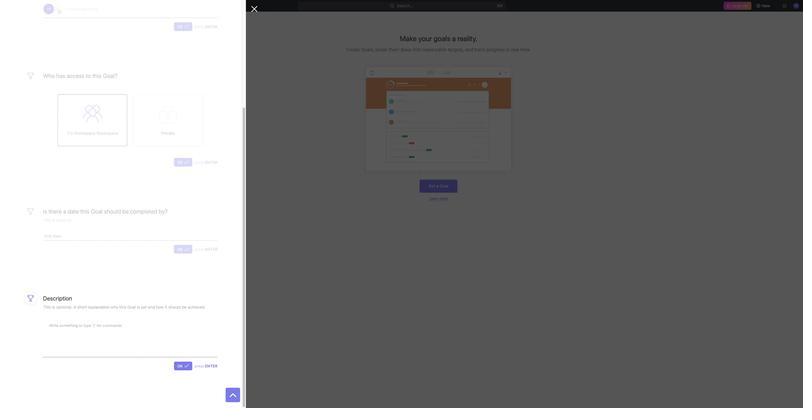 Task type: describe. For each thing, give the bounding box(es) containing it.
whiteboards
[[14, 70, 38, 75]]

whiteboards link
[[2, 68, 71, 77]]

has
[[56, 73, 65, 79]]

there
[[49, 208, 62, 215]]

who
[[43, 73, 55, 79]]

optional.
[[56, 305, 72, 310]]

is
[[43, 208, 47, 215]]

upgrade link
[[724, 2, 752, 10]]

⌘k
[[497, 3, 503, 8]]

break
[[376, 47, 388, 52]]

goals,
[[361, 47, 375, 52]]

a
[[74, 305, 76, 310]]

1 is from the left
[[52, 305, 55, 310]]

1 ok from the top
[[177, 24, 183, 29]]

this for date
[[80, 208, 90, 215]]

goals link
[[2, 78, 71, 87]]

4 ok button from the top
[[174, 362, 193, 371]]

private
[[161, 131, 175, 136]]

new
[[762, 3, 771, 8]]

completed
[[130, 208, 157, 215]]

2 vertical spatial a
[[63, 208, 66, 215]]

create
[[346, 47, 360, 52]]

achieved.
[[188, 305, 206, 310]]

down
[[401, 47, 412, 52]]

targets,
[[448, 47, 465, 52]]

1 vertical spatial a
[[437, 184, 439, 189]]

create goals, break them down into measurable targets, and track progress in real-time.
[[346, 47, 532, 52]]

t's workspace workspace
[[67, 131, 118, 136]]

description
[[43, 296, 72, 302]]

goals
[[14, 80, 25, 84]]

progress
[[487, 47, 505, 52]]

set a goal
[[429, 184, 449, 189]]

1 press enter from the top
[[195, 24, 218, 29]]

1 vertical spatial goal
[[91, 208, 103, 215]]

reality.
[[458, 34, 478, 43]]

set
[[141, 305, 147, 310]]

goal inside description this is optional. a short explanation why this goal is set and how it should be achieved.
[[127, 305, 136, 310]]

upgrade
[[733, 3, 749, 8]]

1 ok button from the top
[[174, 22, 193, 31]]

0 vertical spatial and
[[466, 47, 474, 52]]

description this is optional. a short explanation why this goal is set and how it should be achieved.
[[43, 296, 206, 310]]

4 enter from the top
[[205, 364, 218, 369]]

t's
[[67, 131, 73, 136]]

0 horizontal spatial be
[[122, 208, 129, 215]]

search...
[[397, 3, 414, 8]]

dialog containing who has access to this goal?
[[0, 0, 258, 409]]

sidebar navigation
[[0, 12, 74, 409]]

0 vertical spatial goal
[[440, 184, 449, 189]]

3 ok from the top
[[177, 247, 183, 252]]

4 press from the top
[[195, 364, 204, 369]]

them
[[389, 47, 400, 52]]

new button
[[754, 1, 775, 10]]

how
[[156, 305, 164, 310]]



Task type: locate. For each thing, give the bounding box(es) containing it.
and left track
[[466, 47, 474, 52]]

this right why
[[119, 305, 126, 310]]

and right set
[[148, 305, 155, 310]]

0 vertical spatial should
[[104, 208, 121, 215]]

a
[[452, 34, 456, 43], [437, 184, 439, 189], [63, 208, 66, 215]]

be
[[122, 208, 129, 215], [182, 305, 187, 310]]

2 press from the top
[[195, 160, 204, 165]]

0 horizontal spatial this
[[80, 208, 90, 215]]

is right this
[[52, 305, 55, 310]]

goal
[[440, 184, 449, 189], [91, 208, 103, 215], [127, 305, 136, 310]]

1 horizontal spatial be
[[182, 305, 187, 310]]

learn more
[[430, 197, 448, 201]]

ok button
[[174, 22, 193, 31], [174, 158, 193, 167], [174, 245, 193, 254], [174, 362, 193, 371]]

make
[[400, 34, 417, 43]]

explanation
[[88, 305, 110, 310]]

workspace
[[74, 131, 95, 136], [97, 131, 118, 136]]

3 ok button from the top
[[174, 245, 193, 254]]

short
[[77, 305, 87, 310]]

in
[[507, 47, 510, 52]]

4 press enter from the top
[[195, 364, 218, 369]]

2 ok from the top
[[177, 160, 183, 165]]

1 horizontal spatial workspace
[[97, 131, 118, 136]]

0 vertical spatial a
[[452, 34, 456, 43]]

goal?
[[103, 73, 117, 79]]

choose
[[65, 6, 80, 12]]

learn
[[430, 197, 439, 201]]

this right to
[[92, 73, 102, 79]]

tree inside "sidebar" navigation
[[2, 121, 71, 199]]

1 horizontal spatial a
[[437, 184, 439, 189]]

1 vertical spatial should
[[168, 305, 181, 310]]

1 workspace from the left
[[74, 131, 95, 136]]

ok
[[177, 24, 183, 29], [177, 160, 183, 165], [177, 247, 183, 252], [177, 364, 183, 369]]

1 horizontal spatial this
[[92, 73, 102, 79]]

0 horizontal spatial should
[[104, 208, 121, 215]]

access
[[67, 73, 85, 79]]

goals
[[434, 34, 451, 43]]

and
[[466, 47, 474, 52], [148, 305, 155, 310]]

goal right set
[[440, 184, 449, 189]]

a up targets, on the top right
[[452, 34, 456, 43]]

this right 'date'
[[80, 208, 90, 215]]

1 horizontal spatial should
[[168, 305, 181, 310]]

date
[[68, 208, 79, 215]]

your
[[419, 34, 432, 43]]

2 vertical spatial this
[[119, 305, 126, 310]]

1 vertical spatial this
[[80, 208, 90, 215]]

1 vertical spatial and
[[148, 305, 155, 310]]

0 horizontal spatial and
[[148, 305, 155, 310]]

this
[[92, 73, 102, 79], [80, 208, 90, 215], [119, 305, 126, 310]]

0 horizontal spatial workspace
[[74, 131, 95, 136]]

measurable
[[423, 47, 447, 52]]

0 horizontal spatial goal
[[91, 208, 103, 215]]

1 press from the top
[[195, 24, 204, 29]]

1 vertical spatial be
[[182, 305, 187, 310]]

and inside description this is optional. a short explanation why this goal is set and how it should be achieved.
[[148, 305, 155, 310]]

press enter
[[195, 24, 218, 29], [195, 160, 218, 165], [195, 247, 218, 252], [195, 364, 218, 369]]

4 ok from the top
[[177, 364, 183, 369]]

1 enter from the top
[[205, 24, 218, 29]]

3 enter from the top
[[205, 247, 218, 252]]

time.
[[521, 47, 532, 52]]

enter
[[205, 24, 218, 29], [205, 160, 218, 165], [205, 247, 218, 252], [205, 364, 218, 369]]

2 enter from the top
[[205, 160, 218, 165]]

is left set
[[137, 305, 140, 310]]

be left 'achieved.'
[[182, 305, 187, 310]]

1 horizontal spatial goal
[[127, 305, 136, 310]]

is there a date this goal should be completed by?
[[43, 208, 168, 215]]

2 is from the left
[[137, 305, 140, 310]]

1 horizontal spatial and
[[466, 47, 474, 52]]

why
[[111, 305, 118, 310]]

3 press from the top
[[195, 247, 204, 252]]

press
[[195, 24, 204, 29], [195, 160, 204, 165], [195, 247, 204, 252], [195, 364, 204, 369]]

0 vertical spatial be
[[122, 208, 129, 215]]

2 ok button from the top
[[174, 158, 193, 167]]

goal left set
[[127, 305, 136, 310]]

0 vertical spatial this
[[92, 73, 102, 79]]

this inside description this is optional. a short explanation why this goal is set and how it should be achieved.
[[119, 305, 126, 310]]

choose owner(s)
[[65, 6, 98, 12]]

a right set
[[437, 184, 439, 189]]

2 vertical spatial goal
[[127, 305, 136, 310]]

it
[[165, 305, 167, 310]]

real-
[[511, 47, 521, 52]]

goal right 'date'
[[91, 208, 103, 215]]

1 horizontal spatial is
[[137, 305, 140, 310]]

0 horizontal spatial is
[[52, 305, 55, 310]]

tree
[[2, 121, 71, 199]]

owner(s)
[[81, 6, 98, 12]]

make your goals a reality.
[[400, 34, 478, 43]]

more
[[440, 197, 448, 201]]

2 press enter from the top
[[195, 160, 218, 165]]

be inside description this is optional. a short explanation why this goal is set and how it should be achieved.
[[182, 305, 187, 310]]

track
[[475, 47, 486, 52]]

this for to
[[92, 73, 102, 79]]

into
[[414, 47, 421, 52]]

2 horizontal spatial a
[[452, 34, 456, 43]]

by?
[[159, 208, 168, 215]]

set
[[429, 184, 436, 189]]

3 press enter from the top
[[195, 247, 218, 252]]

should inside description this is optional. a short explanation why this goal is set and how it should be achieved.
[[168, 305, 181, 310]]

0 horizontal spatial a
[[63, 208, 66, 215]]

who has access to this goal?
[[43, 73, 117, 79]]

a left 'date'
[[63, 208, 66, 215]]

should
[[104, 208, 121, 215], [168, 305, 181, 310]]

be left completed
[[122, 208, 129, 215]]

2 horizontal spatial goal
[[440, 184, 449, 189]]

this
[[43, 305, 51, 310]]

2 workspace from the left
[[97, 131, 118, 136]]

dialog
[[0, 0, 258, 409]]

2 horizontal spatial this
[[119, 305, 126, 310]]

is
[[52, 305, 55, 310], [137, 305, 140, 310]]

to
[[86, 73, 91, 79]]

learn more link
[[430, 197, 448, 201]]



Task type: vqa. For each thing, say whether or not it's contained in the screenshot.
"track"
yes



